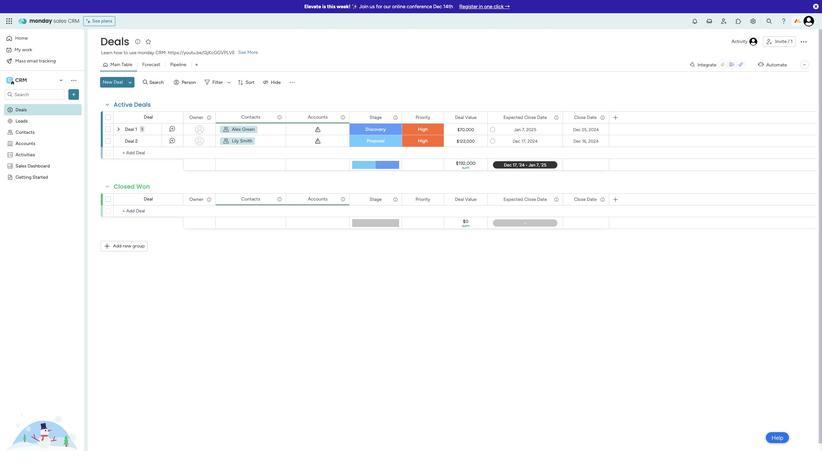 Task type: locate. For each thing, give the bounding box(es) containing it.
menu image
[[289, 79, 295, 86]]

active
[[114, 100, 132, 109]]

dec
[[433, 4, 442, 10], [573, 127, 581, 132], [513, 139, 520, 144], [574, 139, 581, 144]]

dec left 25,
[[573, 127, 581, 132]]

contacts inside list box
[[16, 129, 35, 135]]

stage for 2nd stage field
[[370, 196, 382, 202]]

see left plans
[[92, 18, 100, 24]]

1 left the 3 button
[[135, 127, 137, 132]]

deals right active
[[134, 100, 151, 109]]

add new group button
[[101, 241, 148, 251]]

0 horizontal spatial crm
[[15, 77, 27, 83]]

contacts for second the "contacts" field
[[241, 196, 260, 202]]

work
[[22, 47, 32, 52]]

0 vertical spatial priority field
[[414, 114, 432, 121]]

tracking
[[39, 58, 56, 64]]

see inside 'button'
[[92, 18, 100, 24]]

1 horizontal spatial 1
[[791, 39, 793, 44]]

1 vertical spatial crm
[[15, 77, 27, 83]]

1 vertical spatial high
[[418, 138, 428, 144]]

Expected Close Date field
[[502, 114, 549, 121], [502, 196, 549, 203]]

0 horizontal spatial 1
[[135, 127, 137, 132]]

1 vertical spatial + add deal text field
[[117, 207, 180, 215]]

Owner field
[[188, 114, 205, 121], [188, 196, 205, 203]]

owner
[[189, 115, 203, 120], [189, 196, 203, 202]]

→
[[505, 4, 510, 10]]

deals up leads
[[16, 107, 27, 112]]

notifications image
[[692, 18, 698, 24]]

2 vertical spatial contacts
[[241, 196, 260, 202]]

owner for deals
[[189, 115, 203, 120]]

week!
[[337, 4, 350, 10]]

Deals field
[[99, 34, 131, 49]]

0 vertical spatial close date
[[574, 115, 597, 120]]

monday down add to favorites icon
[[138, 50, 154, 56]]

jan
[[514, 127, 521, 132]]

1 vertical spatial accounts field
[[306, 195, 329, 203]]

column information image for second accounts field from the top
[[340, 196, 346, 202]]

pipeline
[[170, 62, 186, 67]]

deal up $70,000
[[455, 115, 464, 120]]

/
[[788, 39, 790, 44]]

1 vertical spatial sum
[[462, 223, 470, 228]]

0 vertical spatial svg image
[[223, 126, 229, 133]]

svg image inside alex green 'element'
[[223, 126, 229, 133]]

workspace image
[[6, 77, 13, 84]]

add
[[113, 243, 122, 249]]

crm inside workspace selection element
[[15, 77, 27, 83]]

accounts
[[308, 114, 328, 120], [16, 140, 35, 146], [308, 196, 328, 202]]

deal up the 3 button
[[144, 114, 153, 120]]

1 vertical spatial stage field
[[368, 196, 383, 203]]

high
[[418, 127, 428, 132], [418, 138, 428, 144]]

1 stage from the top
[[370, 115, 382, 120]]

see plans
[[92, 18, 112, 24]]

deal 1
[[125, 127, 137, 132]]

option
[[0, 104, 84, 105]]

1 close date from the top
[[574, 115, 597, 120]]

1 vertical spatial owner field
[[188, 196, 205, 203]]

2 high from the top
[[418, 138, 428, 144]]

Search in workspace field
[[14, 91, 55, 98]]

filter button
[[202, 77, 233, 88]]

2024 right 25,
[[589, 127, 599, 132]]

0 vertical spatial close date field
[[573, 114, 598, 121]]

expected for 2nd expected close date field from the top
[[504, 196, 523, 202]]

svg image
[[223, 126, 229, 133], [223, 138, 229, 144]]

2 owner field from the top
[[188, 196, 205, 203]]

discovery
[[366, 127, 386, 132]]

sum for $192,000
[[462, 165, 470, 170]]

dec left 17,
[[513, 139, 520, 144]]

0 vertical spatial expected close date
[[504, 115, 547, 120]]

Stage field
[[368, 114, 383, 121], [368, 196, 383, 203]]

owner for won
[[189, 196, 203, 202]]

owner field for active deals
[[188, 114, 205, 121]]

sales
[[53, 17, 67, 25]]

expected
[[504, 115, 523, 120], [504, 196, 523, 202]]

value up "$0"
[[465, 196, 477, 202]]

1 right /
[[791, 39, 793, 44]]

Active Deals field
[[112, 100, 153, 109]]

1 vertical spatial stage
[[370, 196, 382, 202]]

dec for dec 25, 2024
[[573, 127, 581, 132]]

0 horizontal spatial see
[[92, 18, 100, 24]]

1 vertical spatial close date field
[[573, 196, 598, 203]]

one
[[484, 4, 493, 10]]

1 close date field from the top
[[573, 114, 598, 121]]

options image for second the "contacts" field
[[277, 193, 281, 205]]

1 vertical spatial contacts field
[[240, 195, 262, 203]]

expected close date
[[504, 115, 547, 120], [504, 196, 547, 202]]

+ Add Deal text field
[[117, 149, 180, 157], [117, 207, 180, 215]]

2 sum from the top
[[462, 223, 470, 228]]

home
[[15, 35, 28, 41]]

2024 for dec 16, 2024
[[588, 139, 599, 144]]

3
[[141, 127, 143, 132]]

stage
[[370, 115, 382, 120], [370, 196, 382, 202]]

svg image left alex
[[223, 126, 229, 133]]

1 expected from the top
[[504, 115, 523, 120]]

table
[[121, 62, 132, 67]]

started
[[33, 174, 48, 180]]

contacts
[[241, 114, 260, 120], [16, 129, 35, 135], [241, 196, 260, 202]]

dec for dec 16, 2024
[[574, 139, 581, 144]]

1 vertical spatial priority
[[416, 196, 430, 202]]

1 owner field from the top
[[188, 114, 205, 121]]

Accounts field
[[306, 114, 329, 121], [306, 195, 329, 203]]

1 vertical spatial contacts
[[16, 129, 35, 135]]

1 vertical spatial monday
[[138, 50, 154, 56]]

dec for dec 17, 2024
[[513, 139, 520, 144]]

activity button
[[729, 36, 760, 47]]

0 vertical spatial + add deal text field
[[117, 149, 180, 157]]

sum inside the $192,000 sum
[[462, 165, 470, 170]]

owner field for closed won
[[188, 196, 205, 203]]

date
[[537, 115, 547, 120], [587, 115, 597, 120], [537, 196, 547, 202], [587, 196, 597, 202]]

0 vertical spatial value
[[465, 115, 477, 120]]

0 horizontal spatial monday
[[29, 17, 52, 25]]

invite
[[775, 39, 787, 44]]

0 vertical spatial priority
[[416, 115, 430, 120]]

integrate
[[698, 62, 717, 68]]

value
[[465, 115, 477, 120], [465, 196, 477, 202]]

my
[[15, 47, 21, 52]]

deals up 'how'
[[100, 34, 129, 49]]

1 vertical spatial deal value
[[455, 196, 477, 202]]

2025
[[526, 127, 536, 132]]

alex green element
[[220, 126, 258, 134]]

jan 7, 2025
[[514, 127, 536, 132]]

+ add deal text field down won
[[117, 207, 180, 215]]

column information image for options icon for owner field for closed won
[[207, 197, 212, 202]]

2 accounts field from the top
[[306, 195, 329, 203]]

deal value up $70,000
[[455, 115, 477, 120]]

workspace selection element
[[6, 76, 28, 85]]

deal value field up $70,000
[[453, 114, 478, 121]]

options image for first accounts field from the top
[[340, 112, 345, 123]]

sum
[[462, 165, 470, 170], [462, 223, 470, 228]]

2 priority from the top
[[416, 196, 430, 202]]

Contacts field
[[240, 114, 262, 121], [240, 195, 262, 203]]

crm:
[[155, 50, 167, 56]]

1 vertical spatial expected close date field
[[502, 196, 549, 203]]

see left the 'more'
[[238, 50, 246, 55]]

deal value up "$0"
[[455, 196, 477, 202]]

this
[[327, 4, 336, 10]]

2 horizontal spatial deals
[[134, 100, 151, 109]]

deal value for 2nd deal value field from the top of the page
[[455, 196, 477, 202]]

value for 1st deal value field from the top
[[465, 115, 477, 120]]

crm right sales
[[68, 17, 79, 25]]

invite members image
[[721, 18, 727, 24]]

crm right workspace icon
[[15, 77, 27, 83]]

0 vertical spatial expected close date field
[[502, 114, 549, 121]]

options image
[[340, 112, 345, 123], [206, 112, 211, 123], [393, 112, 397, 123], [435, 112, 439, 123], [478, 112, 483, 123], [554, 112, 558, 123], [600, 112, 604, 123], [277, 193, 281, 205], [206, 194, 211, 205], [393, 194, 397, 205], [435, 194, 439, 205], [554, 194, 558, 205]]

smith
[[240, 138, 252, 144]]

0 vertical spatial stage field
[[368, 114, 383, 121]]

1 vertical spatial svg image
[[223, 138, 229, 144]]

deal
[[114, 79, 123, 85], [144, 114, 153, 120], [455, 115, 464, 120], [125, 127, 134, 132], [125, 138, 134, 144], [144, 196, 153, 202], [455, 196, 464, 202]]

inbox image
[[706, 18, 713, 24]]

mass email tracking
[[15, 58, 56, 64]]

1 deal value from the top
[[455, 115, 477, 120]]

https://youtu.be/qjkcggvplve
[[168, 50, 235, 56]]

2 owner from the top
[[189, 196, 203, 202]]

1 vertical spatial see
[[238, 50, 246, 55]]

0 vertical spatial expected
[[504, 115, 523, 120]]

0 vertical spatial owner
[[189, 115, 203, 120]]

1 vertical spatial value
[[465, 196, 477, 202]]

monday up home 'button'
[[29, 17, 52, 25]]

1 svg image from the top
[[223, 126, 229, 133]]

0 vertical spatial stage
[[370, 115, 382, 120]]

how
[[114, 50, 123, 56]]

7,
[[522, 127, 525, 132]]

activity
[[732, 39, 748, 44]]

1 vertical spatial expected
[[504, 196, 523, 202]]

our
[[384, 4, 391, 10]]

v2 search image
[[143, 79, 148, 86]]

deal right new
[[114, 79, 123, 85]]

lottie animation element
[[0, 384, 84, 451]]

1 accounts field from the top
[[306, 114, 329, 121]]

2
[[135, 138, 138, 144]]

1 expected close date from the top
[[504, 115, 547, 120]]

1 horizontal spatial monday
[[138, 50, 154, 56]]

see
[[92, 18, 100, 24], [238, 50, 246, 55]]

1 + add deal text field from the top
[[117, 149, 180, 157]]

list box
[[0, 103, 84, 272]]

alex
[[232, 127, 241, 132]]

2024 right 16,
[[588, 139, 599, 144]]

deal left 2
[[125, 138, 134, 144]]

0 vertical spatial sum
[[462, 165, 470, 170]]

0 vertical spatial deal value field
[[453, 114, 478, 121]]

options image
[[800, 38, 808, 46], [70, 91, 77, 98], [277, 112, 281, 123], [340, 193, 345, 205], [478, 194, 483, 205], [600, 194, 604, 205]]

25,
[[582, 127, 588, 132]]

accounts for first accounts field from the top
[[308, 114, 328, 120]]

0 vertical spatial deal value
[[455, 115, 477, 120]]

1 sum from the top
[[462, 165, 470, 170]]

0 vertical spatial owner field
[[188, 114, 205, 121]]

help
[[772, 434, 784, 441]]

online
[[392, 4, 406, 10]]

Priority field
[[414, 114, 432, 121], [414, 196, 432, 203]]

svg image left lily
[[223, 138, 229, 144]]

pipeline button
[[165, 59, 191, 70]]

Close Date field
[[573, 114, 598, 121], [573, 196, 598, 203]]

17,
[[521, 139, 527, 144]]

+ add deal text field down 2
[[117, 149, 180, 157]]

2 vertical spatial accounts
[[308, 196, 328, 202]]

1 vertical spatial priority field
[[414, 196, 432, 203]]

2 + add deal text field from the top
[[117, 207, 180, 215]]

monday
[[29, 17, 52, 25], [138, 50, 154, 56]]

2 stage from the top
[[370, 196, 382, 202]]

0 vertical spatial 1
[[791, 39, 793, 44]]

dec 17, 2024
[[513, 139, 538, 144]]

3 button
[[140, 123, 145, 135]]

dec 16, 2024
[[574, 139, 599, 144]]

sales
[[16, 163, 26, 169]]

sort button
[[235, 77, 258, 88]]

dec left 16,
[[574, 139, 581, 144]]

lottie animation image
[[0, 384, 84, 451]]

main
[[110, 62, 120, 67]]

deals
[[100, 34, 129, 49], [134, 100, 151, 109], [16, 107, 27, 112]]

column information image
[[277, 115, 282, 120], [340, 115, 346, 120], [393, 115, 398, 120], [340, 196, 346, 202], [554, 197, 559, 202], [600, 197, 605, 202]]

0 vertical spatial accounts
[[308, 114, 328, 120]]

2 svg image from the top
[[223, 138, 229, 144]]

1 horizontal spatial see
[[238, 50, 246, 55]]

1 vertical spatial expected close date
[[504, 196, 547, 202]]

2024 right 17,
[[528, 139, 538, 144]]

deal inside button
[[114, 79, 123, 85]]

0 vertical spatial contacts
[[241, 114, 260, 120]]

0 vertical spatial accounts field
[[306, 114, 329, 121]]

1 vertical spatial owner
[[189, 196, 203, 202]]

svg image inside lily smith element
[[223, 138, 229, 144]]

deals inside field
[[134, 100, 151, 109]]

deal value field up "$0"
[[453, 196, 478, 203]]

2 expected from the top
[[504, 196, 523, 202]]

Deal Value field
[[453, 114, 478, 121], [453, 196, 478, 203]]

close
[[524, 115, 536, 120], [574, 115, 586, 120], [524, 196, 536, 202], [574, 196, 586, 202]]

hide button
[[260, 77, 285, 88]]

lily smith
[[232, 138, 252, 144]]

c
[[8, 77, 11, 83]]

value up $70,000
[[465, 115, 477, 120]]

1 horizontal spatial crm
[[68, 17, 79, 25]]

0 vertical spatial contacts field
[[240, 114, 262, 121]]

1 contacts field from the top
[[240, 114, 262, 121]]

2 deal value from the top
[[455, 196, 477, 202]]

2 value from the top
[[465, 196, 477, 202]]

activities
[[16, 152, 35, 157]]

column information image for options icon associated with 2nd stage field
[[393, 197, 398, 202]]

0 vertical spatial high
[[418, 127, 428, 132]]

won
[[136, 182, 150, 191]]

1 vertical spatial accounts
[[16, 140, 35, 146]]

column information image
[[207, 115, 212, 120], [554, 115, 559, 120], [600, 115, 605, 120], [277, 196, 282, 202], [207, 197, 212, 202], [393, 197, 398, 202]]

plans
[[101, 18, 112, 24]]

add to favorites image
[[145, 38, 152, 45]]

0 vertical spatial crm
[[68, 17, 79, 25]]

1 vertical spatial close date
[[574, 196, 597, 202]]

workspace options image
[[70, 77, 77, 84]]

stage for second stage field from the bottom of the page
[[370, 115, 382, 120]]

deal value
[[455, 115, 477, 120], [455, 196, 477, 202]]

0 vertical spatial see
[[92, 18, 100, 24]]

priority
[[416, 115, 430, 120], [416, 196, 430, 202]]

main table button
[[100, 59, 137, 70]]

1 vertical spatial deal value field
[[453, 196, 478, 203]]

1 value from the top
[[465, 115, 477, 120]]

2024
[[589, 127, 599, 132], [528, 139, 538, 144], [588, 139, 599, 144]]

1 owner from the top
[[189, 115, 203, 120]]



Task type: vqa. For each thing, say whether or not it's contained in the screenshot.
Checklist icon
no



Task type: describe. For each thing, give the bounding box(es) containing it.
column information image for first the "contacts" field from the top
[[277, 115, 282, 120]]

deal 2
[[125, 138, 138, 144]]

is
[[322, 4, 326, 10]]

accounts inside list box
[[16, 140, 35, 146]]

options image for 2nd expected close date field from the bottom of the page
[[554, 112, 558, 123]]

monday sales crm
[[29, 17, 79, 25]]

column information image for options icon corresponding to active deals's owner field
[[207, 115, 212, 120]]

main table
[[110, 62, 132, 67]]

see inside learn how to use monday crm: https://youtu.be/qjkcggvplve see more
[[238, 50, 246, 55]]

column information image for second stage field from the bottom of the page
[[393, 115, 398, 120]]

1 priority from the top
[[416, 115, 430, 120]]

dec left 14th
[[433, 4, 442, 10]]

$122,000
[[457, 139, 475, 144]]

1 deal value field from the top
[[453, 114, 478, 121]]

my work
[[15, 47, 32, 52]]

1 stage field from the top
[[368, 114, 383, 121]]

invite / 1
[[775, 39, 793, 44]]

column information image for second the "contacts" field's options icon
[[277, 196, 282, 202]]

options image for 2nd expected close date field from the top
[[554, 194, 558, 205]]

lily
[[232, 138, 239, 144]]

2 deal value field from the top
[[453, 196, 478, 203]]

monday inside learn how to use monday crm: https://youtu.be/qjkcggvplve see more
[[138, 50, 154, 56]]

0 vertical spatial monday
[[29, 17, 52, 25]]

dashboard
[[28, 163, 50, 169]]

1 expected close date field from the top
[[502, 114, 549, 121]]

select product image
[[6, 18, 13, 24]]

sort
[[246, 79, 254, 85]]

public board image
[[7, 174, 13, 180]]

autopilot image
[[758, 60, 764, 69]]

sum for $0
[[462, 223, 470, 228]]

deal up "$0"
[[455, 196, 464, 202]]

arrow down image
[[225, 78, 233, 86]]

✨
[[352, 4, 358, 10]]

home button
[[4, 33, 71, 44]]

use
[[129, 50, 136, 56]]

to
[[124, 50, 128, 56]]

emails settings image
[[750, 18, 756, 24]]

see plans button
[[83, 16, 115, 26]]

new
[[103, 79, 112, 85]]

add new group
[[113, 243, 145, 249]]

dec 25, 2024
[[573, 127, 599, 132]]

1 horizontal spatial deals
[[100, 34, 129, 49]]

email
[[27, 58, 38, 64]]

getting started
[[16, 174, 48, 180]]

2 close date from the top
[[574, 196, 597, 202]]

apps image
[[735, 18, 742, 24]]

$70,000
[[457, 127, 474, 132]]

mass email tracking button
[[4, 56, 71, 66]]

$0 sum
[[462, 219, 470, 228]]

list box containing deals
[[0, 103, 84, 272]]

2 contacts field from the top
[[240, 195, 262, 203]]

2 stage field from the top
[[368, 196, 383, 203]]

Search field
[[148, 78, 168, 87]]

add view image
[[195, 62, 198, 67]]

options image for active deals's owner field
[[206, 112, 211, 123]]

value for 2nd deal value field from the top of the page
[[465, 196, 477, 202]]

deal down won
[[144, 196, 153, 202]]

2 close date field from the top
[[573, 196, 598, 203]]

column information image for options icon for 2nd close date field from the bottom
[[600, 115, 605, 120]]

deal up deal 2
[[125, 127, 134, 132]]

proposal
[[367, 138, 385, 144]]

dapulse integrations image
[[690, 62, 695, 67]]

16,
[[582, 139, 587, 144]]

1 high from the top
[[418, 127, 428, 132]]

14th
[[443, 4, 453, 10]]

automate
[[766, 62, 787, 68]]

2 expected close date field from the top
[[502, 196, 549, 203]]

column information image for options icon corresponding to 2nd expected close date field from the bottom of the page
[[554, 115, 559, 120]]

2 priority field from the top
[[414, 196, 432, 203]]

svg image for alex
[[223, 126, 229, 133]]

$192,000
[[456, 161, 476, 166]]

register in one click → link
[[459, 4, 510, 10]]

register in one click →
[[459, 4, 510, 10]]

see more link
[[238, 49, 259, 56]]

learn
[[101, 50, 113, 56]]

in
[[479, 4, 483, 10]]

mass
[[15, 58, 26, 64]]

learn how to use monday crm: https://youtu.be/qjkcggvplve see more
[[101, 50, 258, 56]]

group
[[132, 243, 145, 249]]

for
[[376, 4, 382, 10]]

invite / 1 button
[[763, 36, 796, 47]]

christina overa image
[[804, 16, 814, 26]]

options image for owner field for closed won
[[206, 194, 211, 205]]

closed won
[[114, 182, 150, 191]]

column information image for first accounts field from the top
[[340, 115, 346, 120]]

filter
[[212, 79, 223, 85]]

forecast
[[142, 62, 160, 67]]

new deal button
[[100, 77, 125, 88]]

sales dashboard
[[16, 163, 50, 169]]

options image for 2nd close date field from the bottom
[[600, 112, 604, 123]]

lily smith element
[[220, 137, 255, 145]]

0 horizontal spatial deals
[[16, 107, 27, 112]]

2 expected close date from the top
[[504, 196, 547, 202]]

1 priority field from the top
[[414, 114, 432, 121]]

show board description image
[[134, 38, 142, 45]]

register
[[459, 4, 478, 10]]

svg image for lily
[[223, 138, 229, 144]]

elevate is this week! ✨ join us for our online conference dec 14th
[[304, 4, 453, 10]]

help image
[[781, 18, 787, 24]]

2024 for dec 17, 2024
[[528, 139, 538, 144]]

more
[[247, 50, 258, 55]]

conference
[[407, 4, 432, 10]]

deal value for 1st deal value field from the top
[[455, 115, 477, 120]]

person button
[[171, 77, 200, 88]]

active deals
[[114, 100, 151, 109]]

accounts for second accounts field from the top
[[308, 196, 328, 202]]

closed
[[114, 182, 135, 191]]

click
[[494, 4, 504, 10]]

options image for second stage field from the bottom of the page
[[393, 112, 397, 123]]

options image for 2nd stage field
[[393, 194, 397, 205]]

contacts for first the "contacts" field from the top
[[241, 114, 260, 120]]

2024 for dec 25, 2024
[[589, 127, 599, 132]]

alex green
[[232, 127, 255, 132]]

expected for 2nd expected close date field from the bottom of the page
[[504, 115, 523, 120]]

new deal
[[103, 79, 123, 85]]

Closed Won field
[[112, 182, 152, 191]]

hide
[[271, 79, 281, 85]]

public dashboard image
[[7, 163, 13, 169]]

my work button
[[4, 44, 71, 55]]

green
[[242, 127, 255, 132]]

join
[[359, 4, 369, 10]]

1 inside button
[[791, 39, 793, 44]]

search everything image
[[766, 18, 773, 24]]

angle down image
[[129, 80, 132, 85]]

us
[[370, 4, 375, 10]]

$0
[[463, 219, 469, 224]]

collapse board header image
[[802, 62, 807, 67]]

1 vertical spatial 1
[[135, 127, 137, 132]]

forecast button
[[137, 59, 165, 70]]

getting
[[16, 174, 31, 180]]

$192,000 sum
[[456, 161, 476, 170]]

leads
[[16, 118, 28, 124]]



